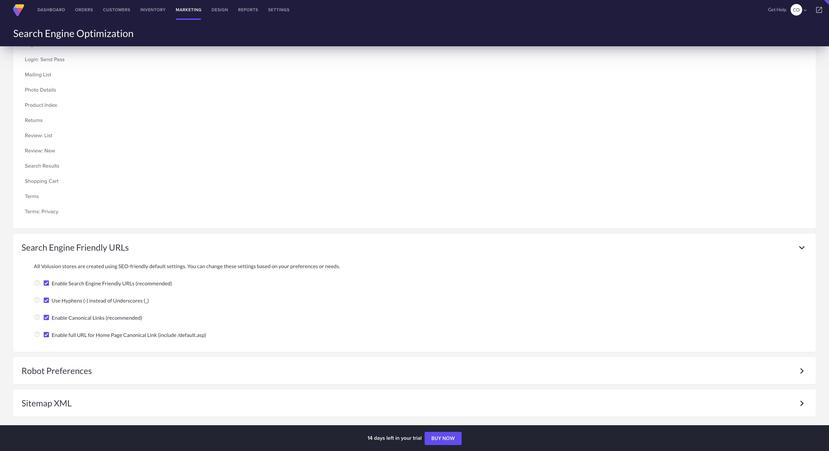 Task type: describe. For each thing, give the bounding box(es) containing it.
sitemap
[[22, 398, 52, 409]]

instead
[[89, 298, 106, 304]]

enable full url for home page canonical link (include /default.asp)
[[52, 332, 206, 338]]

links
[[93, 315, 105, 321]]

trial
[[413, 435, 422, 442]]

expand_more for search engine friendly urls
[[797, 242, 808, 254]]

shopping
[[25, 177, 47, 185]]

needs.
[[325, 263, 340, 270]]

1 vertical spatial friendly
[[102, 280, 121, 287]]

results for search results
[[43, 162, 59, 170]]

review: new
[[25, 147, 55, 155]]

days
[[374, 435, 385, 442]]

preferences
[[290, 263, 318, 270]]

shopping cart link
[[25, 176, 96, 187]]

you
[[187, 263, 196, 270]]

hyphens
[[62, 298, 82, 304]]

login:
[[25, 56, 39, 63]]

full
[[68, 332, 76, 338]]

dashboard
[[37, 7, 65, 13]]

volusion
[[41, 263, 61, 270]]

returns link
[[25, 115, 96, 126]]

kb results link
[[25, 24, 96, 35]]

left
[[387, 435, 394, 442]]

(-
[[83, 298, 87, 304]]

login link
[[25, 39, 96, 50]]

settings.
[[167, 263, 186, 270]]

terms:
[[25, 208, 40, 216]]

in
[[396, 435, 400, 442]]

14 days left in your trial
[[368, 435, 423, 442]]

1 horizontal spatial your
[[401, 435, 412, 442]]

optimization
[[76, 27, 134, 39]]

are
[[78, 263, 85, 270]]

details
[[40, 86, 56, 94]]

2 vertical spatial engine
[[85, 280, 101, 287]]

login
[[25, 40, 38, 48]]

search results
[[25, 162, 59, 170]]

send
[[40, 56, 52, 63]]

results for kb results
[[33, 25, 50, 33]]

these
[[224, 263, 237, 270]]

0 vertical spatial your
[[279, 263, 289, 270]]

marketing
[[176, 7, 202, 13]]

enable for enable full url for home page canonical link (include /default.asp)
[[52, 332, 67, 338]]

engine for optimization
[[45, 27, 74, 39]]

for
[[88, 332, 95, 338]]

terms link
[[25, 191, 96, 202]]

co 
[[793, 7, 809, 13]]

co
[[793, 7, 800, 13]]

review: new link
[[25, 145, 96, 157]]

search for search results
[[25, 162, 41, 170]]

enable for enable canonical links (recommended)
[[52, 315, 67, 321]]

14
[[368, 435, 373, 442]]

 link
[[810, 0, 830, 20]]

change
[[206, 263, 223, 270]]

engine for friendly
[[49, 242, 75, 253]]

created
[[86, 263, 104, 270]]

of
[[107, 298, 112, 304]]


[[803, 7, 809, 13]]

all
[[34, 263, 40, 270]]

help
[[777, 7, 787, 12]]

photo details link
[[25, 84, 96, 96]]

now
[[443, 436, 455, 442]]

search engine optimization
[[13, 27, 134, 39]]

robot preferences
[[22, 366, 92, 377]]

expand_more for sitemap xml
[[797, 398, 808, 410]]

mailing list link
[[25, 69, 96, 80]]

help:
[[25, 10, 37, 18]]

home
[[96, 332, 110, 338]]

index
[[44, 101, 57, 109]]

1 vertical spatial canonical
[[123, 332, 146, 338]]

settings
[[268, 7, 290, 13]]

search engine friendly urls
[[22, 242, 129, 253]]

login: send pass link
[[25, 54, 96, 65]]

/default.asp)
[[178, 332, 206, 338]]

0 vertical spatial urls
[[109, 242, 129, 253]]



Task type: vqa. For each thing, say whether or not it's contained in the screenshot.
Help_Outline related to Enable Canonical Links (recommended)
yes



Task type: locate. For each thing, give the bounding box(es) containing it.
product index
[[25, 101, 57, 109]]

robot
[[22, 366, 45, 377]]

3 enable from the top
[[52, 332, 67, 338]]

1 vertical spatial your
[[401, 435, 412, 442]]

1 vertical spatial results
[[43, 162, 59, 170]]

urls
[[109, 242, 129, 253], [122, 280, 135, 287]]

1 review: from the top
[[25, 132, 43, 139]]

your right on
[[279, 263, 289, 270]]

engine up the stores
[[49, 242, 75, 253]]

based
[[257, 263, 271, 270]]

0 horizontal spatial your
[[279, 263, 289, 270]]

or
[[319, 263, 324, 270]]

shopping cart
[[25, 177, 59, 185]]

(_)
[[144, 298, 149, 304]]

1 vertical spatial enable
[[52, 315, 67, 321]]

0 vertical spatial (recommended)
[[136, 280, 172, 287]]

pass
[[54, 56, 65, 63]]

help_outline for enable search engine friendly urls (recommended)
[[34, 280, 40, 286]]

canonical left "link"
[[123, 332, 146, 338]]

settings
[[238, 263, 256, 270]]

search up hyphens
[[68, 280, 84, 287]]

product index link
[[25, 100, 96, 111]]

1 expand_more from the top
[[797, 242, 808, 254]]

your right in
[[401, 435, 412, 442]]

search for search engine friendly urls
[[22, 242, 47, 253]]

enable for enable search engine friendly urls (recommended)
[[52, 280, 67, 287]]

(recommended) down default
[[136, 280, 172, 287]]

2 enable from the top
[[52, 315, 67, 321]]

help: answer link
[[25, 8, 96, 20]]

(recommended) down underscores
[[106, 315, 142, 321]]

engine down "created"
[[85, 280, 101, 287]]

review: list
[[25, 132, 52, 139]]

enable up use
[[52, 280, 67, 287]]

enable canonical links (recommended)
[[52, 315, 142, 321]]

search up shopping
[[25, 162, 41, 170]]

4 help_outline from the top
[[34, 331, 40, 338]]

results
[[33, 25, 50, 33], [43, 162, 59, 170]]

search results link
[[25, 161, 96, 172]]

stores
[[62, 263, 77, 270]]

3 expand_more from the top
[[797, 398, 808, 410]]

get help
[[769, 7, 787, 12]]

dashboard link
[[32, 0, 70, 20]]

search up login
[[13, 27, 43, 39]]

review: for review: new
[[25, 147, 43, 155]]

using
[[105, 263, 117, 270]]

use hyphens (-) instead of underscores (_)
[[52, 298, 149, 304]]

1 vertical spatial expand_more
[[797, 366, 808, 377]]

2 help_outline from the top
[[34, 297, 40, 304]]

)
[[87, 298, 88, 304]]

sitemap xml
[[22, 398, 72, 409]]

link
[[147, 332, 157, 338]]

get
[[769, 7, 776, 12]]

expand_more for robot preferences
[[797, 366, 808, 377]]

page
[[111, 332, 122, 338]]

xml
[[54, 398, 72, 409]]

your
[[279, 263, 289, 270], [401, 435, 412, 442]]

terms
[[25, 193, 39, 200]]

design
[[212, 7, 228, 13]]

1 vertical spatial list
[[44, 132, 52, 139]]

0 vertical spatial engine
[[45, 27, 74, 39]]

urls up seo- on the left of the page
[[109, 242, 129, 253]]

photo details
[[25, 86, 56, 94]]

0 horizontal spatial canonical
[[68, 315, 92, 321]]

2 review: from the top
[[25, 147, 43, 155]]

review: list link
[[25, 130, 96, 141]]

results down 'new'
[[43, 162, 59, 170]]

(recommended)
[[136, 280, 172, 287], [106, 315, 142, 321]]

use
[[52, 298, 61, 304]]

help_outline for enable full url for home page canonical link (include /default.asp)
[[34, 331, 40, 338]]

1 help_outline from the top
[[34, 280, 40, 286]]

url
[[77, 332, 87, 338]]

0 vertical spatial enable
[[52, 280, 67, 287]]

engine down help: answer link
[[45, 27, 74, 39]]

buy now link
[[425, 433, 462, 446]]

1 enable from the top
[[52, 280, 67, 287]]

reports
[[238, 7, 258, 13]]


[[816, 6, 824, 14]]

product
[[25, 101, 43, 109]]

1 vertical spatial engine
[[49, 242, 75, 253]]

2 vertical spatial enable
[[52, 332, 67, 338]]

0 vertical spatial list
[[43, 71, 51, 78]]

search
[[13, 27, 43, 39], [25, 162, 41, 170], [22, 242, 47, 253], [68, 280, 84, 287]]

list right mailing
[[43, 71, 51, 78]]

friendly down using
[[102, 280, 121, 287]]

1 vertical spatial review:
[[25, 147, 43, 155]]

0 vertical spatial review:
[[25, 132, 43, 139]]

underscores
[[113, 298, 143, 304]]

review: for review: list
[[25, 132, 43, 139]]

list up 'new'
[[44, 132, 52, 139]]

kb
[[25, 25, 31, 33]]

buy now
[[432, 436, 455, 442]]

privacy
[[41, 208, 58, 216]]

help_outline
[[34, 280, 40, 286], [34, 297, 40, 304], [34, 314, 40, 321], [34, 331, 40, 338]]

mailing
[[25, 71, 42, 78]]

0 vertical spatial friendly
[[76, 242, 107, 253]]

enable left the full
[[52, 332, 67, 338]]

buy
[[432, 436, 442, 442]]

default
[[149, 263, 166, 270]]

can
[[197, 263, 205, 270]]

on
[[272, 263, 278, 270]]

(include
[[158, 332, 177, 338]]

enable search engine friendly urls (recommended)
[[52, 280, 172, 287]]

0 vertical spatial expand_more
[[797, 242, 808, 254]]

3 help_outline from the top
[[34, 314, 40, 321]]

customers
[[103, 7, 130, 13]]

search for search engine optimization
[[13, 27, 43, 39]]

1 vertical spatial urls
[[122, 280, 135, 287]]

expand_more
[[797, 242, 808, 254], [797, 366, 808, 377], [797, 398, 808, 410]]

canonical up the url
[[68, 315, 92, 321]]

list for mailing list
[[43, 71, 51, 78]]

all volusion stores are created using seo-friendly default settings. you can change these settings based on your preferences or needs.
[[34, 263, 340, 270]]

review: left 'new'
[[25, 147, 43, 155]]

answer
[[39, 10, 56, 18]]

login: send pass
[[25, 56, 65, 63]]

1 vertical spatial (recommended)
[[106, 315, 142, 321]]

friendly up "created"
[[76, 242, 107, 253]]

2 vertical spatial expand_more
[[797, 398, 808, 410]]

help: answer
[[25, 10, 56, 18]]

urls up underscores
[[122, 280, 135, 287]]

canonical
[[68, 315, 92, 321], [123, 332, 146, 338]]

review: down returns on the left
[[25, 132, 43, 139]]

search up all
[[22, 242, 47, 253]]

0 vertical spatial canonical
[[68, 315, 92, 321]]

results right the kb
[[33, 25, 50, 33]]

0 vertical spatial results
[[33, 25, 50, 33]]

list for review: list
[[44, 132, 52, 139]]

2 expand_more from the top
[[797, 366, 808, 377]]

help_outline for enable canonical links (recommended)
[[34, 314, 40, 321]]

enable down use
[[52, 315, 67, 321]]

new
[[44, 147, 55, 155]]

help_outline for use hyphens (-) instead of underscores (_)
[[34, 297, 40, 304]]

photo
[[25, 86, 39, 94]]

terms: privacy link
[[25, 206, 96, 218]]

terms: privacy
[[25, 208, 58, 216]]

orders
[[75, 7, 93, 13]]

1 horizontal spatial canonical
[[123, 332, 146, 338]]

cart
[[49, 177, 59, 185]]



